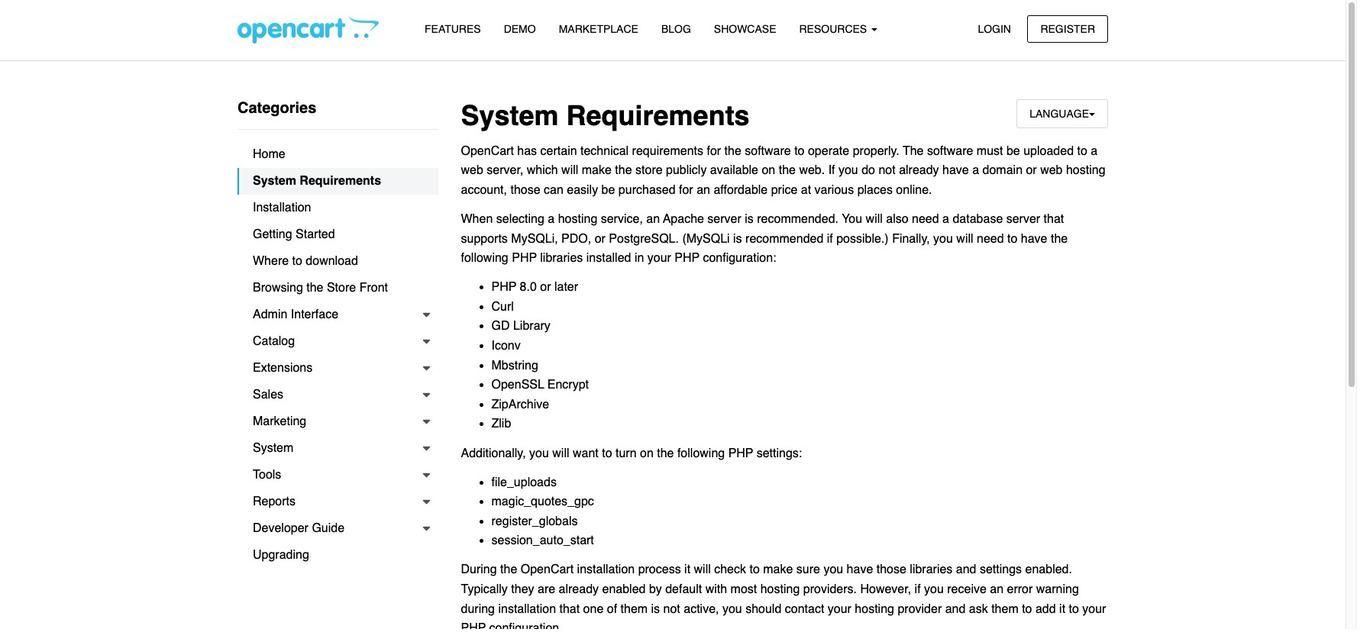 Task type: locate. For each thing, give the bounding box(es) containing it.
domain
[[983, 164, 1023, 177]]

installation
[[577, 563, 635, 577], [498, 602, 556, 616]]

1 horizontal spatial opencart
[[521, 563, 574, 577]]

1 vertical spatial if
[[915, 583, 921, 597]]

0 vertical spatial for
[[707, 144, 721, 158]]

0 vertical spatial an
[[697, 183, 710, 197]]

0 vertical spatial if
[[827, 232, 833, 246]]

library
[[513, 320, 551, 333]]

affordable
[[714, 183, 768, 197]]

2 vertical spatial is
[[651, 602, 660, 616]]

1 horizontal spatial be
[[1007, 144, 1020, 158]]

the inside the during the opencart installation process it will check to make sure you have those libraries and settings enabled. typically they are already enabled by default with most hosting providers. however, if you receive an error warning during installation that one of them is not active, you should contact your hosting provider and ask them to add it to your php configuration.
[[500, 563, 517, 577]]

0 vertical spatial have
[[943, 164, 969, 177]]

later
[[554, 280, 578, 294]]

they
[[511, 583, 534, 597]]

make left sure
[[763, 563, 793, 577]]

be right easily
[[602, 183, 615, 197]]

if inside the during the opencart installation process it will check to make sure you have those libraries and settings enabled. typically they are already enabled by default with most hosting providers. however, if you receive an error warning during installation that one of them is not active, you should contact your hosting provider and ask them to add it to your php configuration.
[[915, 583, 921, 597]]

if inside when selecting a hosting service, an apache server is recommended. you will also need a database server that supports mysqli, pdo, or postgresql. (mysqli is recommended if possible.) finally, you will need to have the following php libraries installed in your php configuration:
[[827, 232, 833, 246]]

not right do
[[879, 164, 896, 177]]

for
[[707, 144, 721, 158], [679, 183, 693, 197]]

your right add
[[1083, 602, 1106, 616]]

1 horizontal spatial already
[[899, 164, 939, 177]]

developer
[[253, 522, 309, 535]]

libraries up receive
[[910, 563, 953, 577]]

opencart up server,
[[461, 144, 514, 158]]

openssl
[[491, 378, 544, 392]]

tools
[[253, 468, 281, 482]]

started
[[296, 228, 335, 241]]

for up the available
[[707, 144, 721, 158]]

1 horizontal spatial that
[[1044, 212, 1064, 226]]

developer guide link
[[238, 516, 438, 542]]

1 vertical spatial make
[[763, 563, 793, 577]]

magic_quotes_gpc
[[491, 495, 594, 509]]

system requirements link
[[238, 168, 438, 195]]

software up the available
[[745, 144, 791, 158]]

1 horizontal spatial following
[[677, 446, 725, 460]]

2 horizontal spatial or
[[1026, 164, 1037, 177]]

marketing
[[253, 415, 306, 428]]

1 vertical spatial an
[[646, 212, 660, 226]]

0 vertical spatial it
[[684, 563, 691, 577]]

0 vertical spatial already
[[899, 164, 939, 177]]

1 horizontal spatial them
[[991, 602, 1019, 616]]

to up 'most' at the right bottom of the page
[[750, 563, 760, 577]]

0 horizontal spatial on
[[640, 446, 654, 460]]

0 horizontal spatial make
[[582, 164, 612, 177]]

have inside the during the opencart installation process it will check to make sure you have those libraries and settings enabled. typically they are already enabled by default with most hosting providers. however, if you receive an error warning during installation that one of them is not active, you should contact your hosting provider and ask them to add it to your php configuration.
[[847, 563, 873, 577]]

0 vertical spatial installation
[[577, 563, 635, 577]]

1 them from the left
[[621, 602, 648, 616]]

to down warning
[[1069, 602, 1079, 616]]

that left one
[[559, 602, 580, 616]]

1 vertical spatial requirements
[[300, 174, 381, 188]]

is down by
[[651, 602, 660, 616]]

requirements
[[566, 100, 750, 131], [300, 174, 381, 188]]

have inside when selecting a hosting service, an apache server is recommended. you will also need a database server that supports mysqli, pdo, or postgresql. (mysqli is recommended if possible.) finally, you will need to have the following php libraries installed in your php configuration:
[[1021, 232, 1048, 246]]

system up tools
[[253, 441, 294, 455]]

them down error at the right bottom of the page
[[991, 602, 1019, 616]]

1 horizontal spatial if
[[915, 583, 921, 597]]

will down certain
[[561, 164, 578, 177]]

(mysqli
[[682, 232, 730, 246]]

is down affordable at the right top of page
[[745, 212, 754, 226]]

0 horizontal spatial not
[[663, 602, 680, 616]]

1 vertical spatial and
[[945, 602, 966, 616]]

hosting down uploaded
[[1066, 164, 1106, 177]]

make inside the during the opencart installation process it will check to make sure you have those libraries and settings enabled. typically they are already enabled by default with most hosting providers. however, if you receive an error warning during installation that one of them is not active, you should contact your hosting provider and ask them to add it to your php configuration.
[[763, 563, 793, 577]]

1 vertical spatial or
[[595, 232, 606, 246]]

not inside the during the opencart installation process it will check to make sure you have those libraries and settings enabled. typically they are already enabled by default with most hosting providers. however, if you receive an error warning during installation that one of them is not active, you should contact your hosting provider and ask them to add it to your php configuration.
[[663, 602, 680, 616]]

various
[[815, 183, 854, 197]]

tools link
[[238, 462, 438, 489]]

those inside the during the opencart installation process it will check to make sure you have those libraries and settings enabled. typically they are already enabled by default with most hosting providers. however, if you receive an error warning during installation that one of them is not active, you should contact your hosting provider and ask them to add it to your php configuration.
[[877, 563, 907, 577]]

an up the postgresql.
[[646, 212, 660, 226]]

can
[[544, 183, 564, 197]]

a down must at the right top
[[972, 164, 979, 177]]

or
[[1026, 164, 1037, 177], [595, 232, 606, 246], [540, 280, 551, 294]]

and up receive
[[956, 563, 976, 577]]

1 vertical spatial system requirements
[[253, 174, 381, 188]]

0 horizontal spatial requirements
[[300, 174, 381, 188]]

1 horizontal spatial server
[[1006, 212, 1040, 226]]

0 horizontal spatial for
[[679, 183, 693, 197]]

2 vertical spatial an
[[990, 583, 1004, 597]]

opencart
[[461, 144, 514, 158], [521, 563, 574, 577]]

or down uploaded
[[1026, 164, 1037, 177]]

1 server from the left
[[708, 212, 742, 226]]

0 horizontal spatial those
[[511, 183, 540, 197]]

0 vertical spatial is
[[745, 212, 754, 226]]

0 horizontal spatial following
[[461, 251, 509, 265]]

already inside the during the opencart installation process it will check to make sure you have those libraries and settings enabled. typically they are already enabled by default with most hosting providers. however, if you receive an error warning during installation that one of them is not active, you should contact your hosting provider and ask them to add it to your php configuration.
[[559, 583, 599, 597]]

it up default
[[684, 563, 691, 577]]

or right 8.0
[[540, 280, 551, 294]]

following right "turn"
[[677, 446, 725, 460]]

extensions link
[[238, 355, 438, 382]]

you up provider
[[924, 583, 944, 597]]

1 horizontal spatial those
[[877, 563, 907, 577]]

0 horizontal spatial have
[[847, 563, 873, 577]]

sure
[[796, 563, 820, 577]]

those
[[511, 183, 540, 197], [877, 563, 907, 577]]

available
[[710, 164, 758, 177]]

1 vertical spatial opencart
[[521, 563, 574, 577]]

8.0
[[520, 280, 537, 294]]

0 horizontal spatial already
[[559, 583, 599, 597]]

1 vertical spatial installation
[[498, 602, 556, 616]]

hosting down "however,"
[[855, 602, 894, 616]]

2 horizontal spatial have
[[1021, 232, 1048, 246]]

hosting
[[1066, 164, 1106, 177], [558, 212, 597, 226], [761, 583, 800, 597], [855, 602, 894, 616]]

following down supports
[[461, 251, 509, 265]]

1 horizontal spatial your
[[828, 602, 852, 616]]

already
[[899, 164, 939, 177], [559, 583, 599, 597]]

must
[[977, 144, 1003, 158]]

opencart inside the during the opencart installation process it will check to make sure you have those libraries and settings enabled. typically they are already enabled by default with most hosting providers. however, if you receive an error warning during installation that one of them is not active, you should contact your hosting provider and ask them to add it to your php configuration.
[[521, 563, 574, 577]]

2 vertical spatial system
[[253, 441, 294, 455]]

server right database
[[1006, 212, 1040, 226]]

it right add
[[1059, 602, 1066, 616]]

0 horizontal spatial libraries
[[540, 251, 583, 265]]

or inside the opencart has certain technical requirements for the software to operate properly. the software must be uploaded to a web server, which will make the store publicly available on the web. if you do not already have a domain or web hosting account, those can easily be purchased for an affordable price at various places online.
[[1026, 164, 1037, 177]]

1 vertical spatial libraries
[[910, 563, 953, 577]]

interface
[[291, 308, 338, 322]]

0 horizontal spatial web
[[461, 164, 483, 177]]

that inside when selecting a hosting service, an apache server is recommended. you will also need a database server that supports mysqli, pdo, or postgresql. (mysqli is recommended if possible.) finally, you will need to have the following php libraries installed in your php configuration:
[[1044, 212, 1064, 226]]

will inside the opencart has certain technical requirements for the software to operate properly. the software must be uploaded to a web server, which will make the store publicly available on the web. if you do not already have a domain or web hosting account, those can easily be purchased for an affordable price at various places online.
[[561, 164, 578, 177]]

requirements down the home link
[[300, 174, 381, 188]]

however,
[[860, 583, 911, 597]]

additionally, you will want to turn on the following php settings:
[[461, 446, 802, 460]]

guide
[[312, 522, 345, 535]]

system
[[461, 100, 559, 131], [253, 174, 296, 188], [253, 441, 294, 455]]

1 horizontal spatial requirements
[[566, 100, 750, 131]]

default
[[665, 583, 702, 597]]

following
[[461, 251, 509, 265], [677, 446, 725, 460]]

to left add
[[1022, 602, 1032, 616]]

libraries inside the during the opencart installation process it will check to make sure you have those libraries and settings enabled. typically they are already enabled by default with most hosting providers. however, if you receive an error warning during installation that one of them is not active, you should contact your hosting provider and ask them to add it to your php configuration.
[[910, 563, 953, 577]]

2 horizontal spatial an
[[990, 583, 1004, 597]]

installation up enabled on the bottom left of page
[[577, 563, 635, 577]]

software
[[745, 144, 791, 158], [927, 144, 973, 158]]

have up "however,"
[[847, 563, 873, 577]]

1 horizontal spatial make
[[763, 563, 793, 577]]

sales link
[[238, 382, 438, 409]]

1 horizontal spatial an
[[697, 183, 710, 197]]

libraries
[[540, 251, 583, 265], [910, 563, 953, 577]]

already up "online."
[[899, 164, 939, 177]]

system down home
[[253, 174, 296, 188]]

will
[[561, 164, 578, 177], [866, 212, 883, 226], [957, 232, 973, 246], [552, 446, 569, 460], [694, 563, 711, 577]]

on up price
[[762, 164, 775, 177]]

language
[[1030, 108, 1089, 120]]

0 vertical spatial system requirements
[[461, 100, 750, 131]]

0 horizontal spatial opencart
[[461, 144, 514, 158]]

1 horizontal spatial have
[[943, 164, 969, 177]]

1 vertical spatial on
[[640, 446, 654, 460]]

php inside php 8.0 or later curl gd library iconv mbstring openssl encrypt ziparchive zlib
[[491, 280, 517, 294]]

certain
[[540, 144, 577, 158]]

on right "turn"
[[640, 446, 654, 460]]

make down technical
[[582, 164, 612, 177]]

the
[[724, 144, 741, 158], [615, 164, 632, 177], [779, 164, 796, 177], [1051, 232, 1068, 246], [306, 281, 323, 295], [657, 446, 674, 460], [500, 563, 517, 577]]

0 vertical spatial that
[[1044, 212, 1064, 226]]

or up installed
[[595, 232, 606, 246]]

1 vertical spatial for
[[679, 183, 693, 197]]

1 software from the left
[[745, 144, 791, 158]]

to left "turn"
[[602, 446, 612, 460]]

1 vertical spatial not
[[663, 602, 680, 616]]

will right the you
[[866, 212, 883, 226]]

is up configuration:
[[733, 232, 742, 246]]

1 horizontal spatial not
[[879, 164, 896, 177]]

your right in
[[648, 251, 671, 265]]

you right if
[[839, 164, 858, 177]]

already up one
[[559, 583, 599, 597]]

you up providers.
[[824, 563, 843, 577]]

0 vertical spatial make
[[582, 164, 612, 177]]

during the opencart installation process it will check to make sure you have those libraries and settings enabled. typically they are already enabled by default with most hosting providers. however, if you receive an error warning during installation that one of them is not active, you should contact your hosting provider and ask them to add it to your php configuration.
[[461, 563, 1106, 629]]

configuration.
[[489, 622, 563, 629]]

requirements up requirements
[[566, 100, 750, 131]]

2 vertical spatial have
[[847, 563, 873, 577]]

0 vertical spatial libraries
[[540, 251, 583, 265]]

will down database
[[957, 232, 973, 246]]

file_uploads
[[491, 476, 557, 489]]

0 horizontal spatial it
[[684, 563, 691, 577]]

if left possible.)
[[827, 232, 833, 246]]

them down enabled on the bottom left of page
[[621, 602, 648, 616]]

resources link
[[788, 16, 889, 43]]

0 horizontal spatial or
[[540, 280, 551, 294]]

1 horizontal spatial software
[[927, 144, 973, 158]]

your inside when selecting a hosting service, an apache server is recommended. you will also need a database server that supports mysqli, pdo, or postgresql. (mysqli is recommended if possible.) finally, you will need to have the following php libraries installed in your php configuration:
[[648, 251, 671, 265]]

getting started link
[[238, 221, 438, 248]]

1 vertical spatial already
[[559, 583, 599, 597]]

web.
[[799, 164, 825, 177]]

system requirements
[[461, 100, 750, 131], [253, 174, 381, 188]]

most
[[731, 583, 757, 597]]

software right the
[[927, 144, 973, 158]]

should
[[746, 602, 782, 616]]

0 vertical spatial opencart
[[461, 144, 514, 158]]

technical
[[580, 144, 629, 158]]

system up has
[[461, 100, 559, 131]]

2 them from the left
[[991, 602, 1019, 616]]

0 horizontal spatial server
[[708, 212, 742, 226]]

server up (mysqli
[[708, 212, 742, 226]]

0 horizontal spatial that
[[559, 602, 580, 616]]

will up the with
[[694, 563, 711, 577]]

opencart inside the opencart has certain technical requirements for the software to operate properly. the software must be uploaded to a web server, which will make the store publicly available on the web. if you do not already have a domain or web hosting account, those can easily be purchased for an affordable price at various places online.
[[461, 144, 514, 158]]

an down publicly
[[697, 183, 710, 197]]

opencart up are
[[521, 563, 574, 577]]

web down uploaded
[[1040, 164, 1063, 177]]

0 horizontal spatial need
[[912, 212, 939, 226]]

one
[[583, 602, 604, 616]]

following inside when selecting a hosting service, an apache server is recommended. you will also need a database server that supports mysqli, pdo, or postgresql. (mysqli is recommended if possible.) finally, you will need to have the following php libraries installed in your php configuration:
[[461, 251, 509, 265]]

1 horizontal spatial for
[[707, 144, 721, 158]]

0 vertical spatial on
[[762, 164, 775, 177]]

system requirements up technical
[[461, 100, 750, 131]]

libraries inside when selecting a hosting service, an apache server is recommended. you will also need a database server that supports mysqli, pdo, or postgresql. (mysqli is recommended if possible.) finally, you will need to have the following php libraries installed in your php configuration:
[[540, 251, 583, 265]]

0 horizontal spatial system requirements
[[253, 174, 381, 188]]

system requirements down the home link
[[253, 174, 381, 188]]

mysqli,
[[511, 232, 558, 246]]

a left database
[[943, 212, 949, 226]]

if up provider
[[915, 583, 921, 597]]

php down during
[[461, 622, 486, 629]]

2 server from the left
[[1006, 212, 1040, 226]]

0 horizontal spatial is
[[651, 602, 660, 616]]

your
[[648, 251, 671, 265], [828, 602, 852, 616], [1083, 602, 1106, 616]]

installation
[[253, 201, 311, 215]]

0 horizontal spatial be
[[602, 183, 615, 197]]

those down which
[[511, 183, 540, 197]]

installation up configuration.
[[498, 602, 556, 616]]

php down (mysqli
[[675, 251, 700, 265]]

0 vertical spatial system
[[461, 100, 559, 131]]

have down domain
[[1021, 232, 1048, 246]]

0 vertical spatial following
[[461, 251, 509, 265]]

need up finally,
[[912, 212, 939, 226]]

that down uploaded
[[1044, 212, 1064, 226]]

contact
[[785, 602, 824, 616]]

have inside the opencart has certain technical requirements for the software to operate properly. the software must be uploaded to a web server, which will make the store publicly available on the web. if you do not already have a domain or web hosting account, those can easily be purchased for an affordable price at various places online.
[[943, 164, 969, 177]]

0 vertical spatial or
[[1026, 164, 1037, 177]]

a up mysqli,
[[548, 212, 555, 226]]

login
[[978, 23, 1011, 35]]

if
[[827, 232, 833, 246], [915, 583, 921, 597]]

admin interface link
[[238, 302, 438, 328]]

not down default
[[663, 602, 680, 616]]

1 vertical spatial following
[[677, 446, 725, 460]]

the
[[903, 144, 924, 158]]

0 vertical spatial and
[[956, 563, 976, 577]]

1 vertical spatial need
[[977, 232, 1004, 246]]

0 horizontal spatial them
[[621, 602, 648, 616]]

web up account,
[[461, 164, 483, 177]]

and down receive
[[945, 602, 966, 616]]

1 vertical spatial system
[[253, 174, 296, 188]]

0 vertical spatial those
[[511, 183, 540, 197]]

0 horizontal spatial an
[[646, 212, 660, 226]]

an inside the opencart has certain technical requirements for the software to operate properly. the software must be uploaded to a web server, which will make the store publicly available on the web. if you do not already have a domain or web hosting account, those can easily be purchased for an affordable price at various places online.
[[697, 183, 710, 197]]

be
[[1007, 144, 1020, 158], [602, 183, 615, 197]]

1 horizontal spatial or
[[595, 232, 606, 246]]

0 horizontal spatial your
[[648, 251, 671, 265]]

be up domain
[[1007, 144, 1020, 158]]

a right uploaded
[[1091, 144, 1098, 158]]

2 horizontal spatial your
[[1083, 602, 1106, 616]]

hosting up pdo,
[[558, 212, 597, 226]]

1 horizontal spatial libraries
[[910, 563, 953, 577]]

reports
[[253, 495, 296, 509]]

have left domain
[[943, 164, 969, 177]]

an down settings
[[990, 583, 1004, 597]]

0 horizontal spatial software
[[745, 144, 791, 158]]

catalog
[[253, 335, 295, 348]]

to down domain
[[1007, 232, 1018, 246]]

0 horizontal spatial installation
[[498, 602, 556, 616]]

for down publicly
[[679, 183, 693, 197]]

1 horizontal spatial installation
[[577, 563, 635, 577]]

not
[[879, 164, 896, 177], [663, 602, 680, 616]]

upgrading
[[253, 548, 309, 562]]

need down database
[[977, 232, 1004, 246]]

on inside the opencart has certain technical requirements for the software to operate properly. the software must be uploaded to a web server, which will make the store publicly available on the web. if you do not already have a domain or web hosting account, those can easily be purchased for an affordable price at various places online.
[[762, 164, 775, 177]]

your down providers.
[[828, 602, 852, 616]]

1 horizontal spatial it
[[1059, 602, 1066, 616]]

php up curl
[[491, 280, 517, 294]]

features
[[425, 23, 481, 35]]

language button
[[1017, 99, 1108, 129]]

that inside the during the opencart installation process it will check to make sure you have those libraries and settings enabled. typically they are already enabled by default with most hosting providers. however, if you receive an error warning during installation that one of them is not active, you should contact your hosting provider and ask them to add it to your php configuration.
[[559, 602, 580, 616]]

libraries down pdo,
[[540, 251, 583, 265]]

file_uploads magic_quotes_gpc register_globals session_auto_start
[[491, 476, 594, 548]]

you right finally,
[[933, 232, 953, 246]]

those up "however,"
[[877, 563, 907, 577]]

1 horizontal spatial web
[[1040, 164, 1063, 177]]

resources
[[799, 23, 870, 35]]

it
[[684, 563, 691, 577], [1059, 602, 1066, 616]]

1 vertical spatial have
[[1021, 232, 1048, 246]]

make
[[582, 164, 612, 177], [763, 563, 793, 577]]



Task type: vqa. For each thing, say whether or not it's contained in the screenshot.
top need
yes



Task type: describe. For each thing, give the bounding box(es) containing it.
will inside the during the opencart installation process it will check to make sure you have those libraries and settings enabled. typically they are already enabled by default with most hosting providers. however, if you receive an error warning during installation that one of them is not active, you should contact your hosting provider and ask them to add it to your php configuration.
[[694, 563, 711, 577]]

by
[[649, 583, 662, 597]]

1 web from the left
[[461, 164, 483, 177]]

installed
[[586, 251, 631, 265]]

or inside when selecting a hosting service, an apache server is recommended. you will also need a database server that supports mysqli, pdo, or postgresql. (mysqli is recommended if possible.) finally, you will need to have the following php libraries installed in your php configuration:
[[595, 232, 606, 246]]

an inside when selecting a hosting service, an apache server is recommended. you will also need a database server that supports mysqli, pdo, or postgresql. (mysqli is recommended if possible.) finally, you will need to have the following php libraries installed in your php configuration:
[[646, 212, 660, 226]]

developer guide
[[253, 522, 345, 535]]

extensions
[[253, 361, 313, 375]]

demo
[[504, 23, 536, 35]]

demo link
[[492, 16, 547, 43]]

supports
[[461, 232, 508, 246]]

hosting inside when selecting a hosting service, an apache server is recommended. you will also need a database server that supports mysqli, pdo, or postgresql. (mysqli is recommended if possible.) finally, you will need to have the following php libraries installed in your php configuration:
[[558, 212, 597, 226]]

1 horizontal spatial is
[[733, 232, 742, 246]]

download
[[306, 254, 358, 268]]

browsing
[[253, 281, 303, 295]]

php inside the during the opencart installation process it will check to make sure you have those libraries and settings enabled. typically they are already enabled by default with most hosting providers. however, if you receive an error warning during installation that one of them is not active, you should contact your hosting provider and ask them to add it to your php configuration.
[[461, 622, 486, 629]]

publicly
[[666, 164, 707, 177]]

ask
[[969, 602, 988, 616]]

when
[[461, 212, 493, 226]]

you inside the opencart has certain technical requirements for the software to operate properly. the software must be uploaded to a web server, which will make the store publicly available on the web. if you do not already have a domain or web hosting account, those can easily be purchased for an affordable price at various places online.
[[839, 164, 858, 177]]

system link
[[238, 435, 438, 462]]

gd
[[491, 320, 510, 333]]

you up file_uploads
[[529, 446, 549, 460]]

recommended.
[[757, 212, 839, 226]]

want
[[573, 446, 599, 460]]

you inside when selecting a hosting service, an apache server is recommended. you will also need a database server that supports mysqli, pdo, or postgresql. (mysqli is recommended if possible.) finally, you will need to have the following php libraries installed in your php configuration:
[[933, 232, 953, 246]]

process
[[638, 563, 681, 577]]

enabled.
[[1025, 563, 1072, 577]]

browsing the store front link
[[238, 275, 438, 302]]

sales
[[253, 388, 283, 402]]

opencart has certain technical requirements for the software to operate properly. the software must be uploaded to a web server, which will make the store publicly available on the web. if you do not already have a domain or web hosting account, those can easily be purchased for an affordable price at various places online.
[[461, 144, 1106, 197]]

marketing link
[[238, 409, 438, 435]]

encrypt
[[547, 378, 589, 392]]

if
[[828, 164, 835, 177]]

turn
[[616, 446, 637, 460]]

php 8.0 or later curl gd library iconv mbstring openssl encrypt ziparchive zlib
[[491, 280, 589, 431]]

where
[[253, 254, 289, 268]]

0 vertical spatial requirements
[[566, 100, 750, 131]]

1 vertical spatial be
[[602, 183, 615, 197]]

catalog link
[[238, 328, 438, 355]]

is inside the during the opencart installation process it will check to make sure you have those libraries and settings enabled. typically they are already enabled by default with most hosting providers. however, if you receive an error warning during installation that one of them is not active, you should contact your hosting provider and ask them to add it to your php configuration.
[[651, 602, 660, 616]]

requirements
[[632, 144, 703, 158]]

hosting up should
[[761, 583, 800, 597]]

iconv
[[491, 339, 521, 353]]

which
[[527, 164, 558, 177]]

0 vertical spatial be
[[1007, 144, 1020, 158]]

or inside php 8.0 or later curl gd library iconv mbstring openssl encrypt ziparchive zlib
[[540, 280, 551, 294]]

postgresql.
[[609, 232, 679, 246]]

2 software from the left
[[927, 144, 973, 158]]

browsing the store front
[[253, 281, 388, 295]]

2 web from the left
[[1040, 164, 1063, 177]]

warning
[[1036, 583, 1079, 597]]

purchased
[[619, 183, 676, 197]]

login link
[[965, 15, 1024, 43]]

in
[[635, 251, 644, 265]]

store
[[635, 164, 663, 177]]

store
[[327, 281, 356, 295]]

selecting
[[496, 212, 544, 226]]

php down mysqli,
[[512, 251, 537, 265]]

during
[[461, 602, 495, 616]]

provider
[[898, 602, 942, 616]]

2 horizontal spatial is
[[745, 212, 754, 226]]

php left 'settings:'
[[728, 446, 753, 460]]

make inside the opencart has certain technical requirements for the software to operate properly. the software must be uploaded to a web server, which will make the store publicly available on the web. if you do not already have a domain or web hosting account, those can easily be purchased for an affordable price at various places online.
[[582, 164, 612, 177]]

recommended
[[745, 232, 824, 246]]

enabled
[[602, 583, 646, 597]]

add
[[1036, 602, 1056, 616]]

where to download link
[[238, 248, 438, 275]]

getting
[[253, 228, 292, 241]]

receive
[[947, 583, 987, 597]]

admin
[[253, 308, 287, 322]]

finally,
[[892, 232, 930, 246]]

1 vertical spatial it
[[1059, 602, 1066, 616]]

already inside the opencart has certain technical requirements for the software to operate properly. the software must be uploaded to a web server, which will make the store publicly available on the web. if you do not already have a domain or web hosting account, those can easily be purchased for an affordable price at various places online.
[[899, 164, 939, 177]]

additionally,
[[461, 446, 526, 460]]

to right uploaded
[[1077, 144, 1087, 158]]

online.
[[896, 183, 932, 197]]

register_globals
[[491, 515, 578, 528]]

settings:
[[757, 446, 802, 460]]

you down 'most' at the right bottom of the page
[[722, 602, 742, 616]]

apache
[[663, 212, 704, 226]]

curl
[[491, 300, 514, 314]]

operate
[[808, 144, 849, 158]]

also
[[886, 212, 909, 226]]

those inside the opencart has certain technical requirements for the software to operate properly. the software must be uploaded to a web server, which will make the store publicly available on the web. if you do not already have a domain or web hosting account, those can easily be purchased for an affordable price at various places online.
[[511, 183, 540, 197]]

pdo,
[[561, 232, 591, 246]]

to right where
[[292, 254, 302, 268]]

home link
[[238, 141, 438, 168]]

opencart - open source shopping cart solution image
[[238, 16, 379, 44]]

hosting inside the opencart has certain technical requirements for the software to operate properly. the software must be uploaded to a web server, which will make the store publicly available on the web. if you do not already have a domain or web hosting account, those can easily be purchased for an affordable price at various places online.
[[1066, 164, 1106, 177]]

possible.)
[[837, 232, 889, 246]]

an inside the during the opencart installation process it will check to make sure you have those libraries and settings enabled. typically they are already enabled by default with most hosting providers. however, if you receive an error warning during installation that one of them is not active, you should contact your hosting provider and ask them to add it to your php configuration.
[[990, 583, 1004, 597]]

upgrading link
[[238, 542, 438, 569]]

admin interface
[[253, 308, 338, 322]]

to up web.
[[794, 144, 805, 158]]

do
[[862, 164, 875, 177]]

of
[[607, 602, 617, 616]]

price
[[771, 183, 798, 197]]

where to download
[[253, 254, 358, 268]]

register
[[1041, 23, 1095, 35]]

marketplace
[[559, 23, 638, 35]]

requirements inside system requirements link
[[300, 174, 381, 188]]

configuration:
[[703, 251, 776, 265]]

features link
[[413, 16, 492, 43]]

0 vertical spatial need
[[912, 212, 939, 226]]

not inside the opencart has certain technical requirements for the software to operate properly. the software must be uploaded to a web server, which will make the store publicly available on the web. if you do not already have a domain or web hosting account, those can easily be purchased for an affordable price at various places online.
[[879, 164, 896, 177]]

will left want at the bottom left of the page
[[552, 446, 569, 460]]

places
[[857, 183, 893, 197]]

when selecting a hosting service, an apache server is recommended. you will also need a database server that supports mysqli, pdo, or postgresql. (mysqli is recommended if possible.) finally, you will need to have the following php libraries installed in your php configuration:
[[461, 212, 1068, 265]]

service,
[[601, 212, 643, 226]]

1 horizontal spatial need
[[977, 232, 1004, 246]]

front
[[359, 281, 388, 295]]

to inside when selecting a hosting service, an apache server is recommended. you will also need a database server that supports mysqli, pdo, or postgresql. (mysqli is recommended if possible.) finally, you will need to have the following php libraries installed in your php configuration:
[[1007, 232, 1018, 246]]

the inside when selecting a hosting service, an apache server is recommended. you will also need a database server that supports mysqli, pdo, or postgresql. (mysqli is recommended if possible.) finally, you will need to have the following php libraries installed in your php configuration:
[[1051, 232, 1068, 246]]

session_auto_start
[[491, 534, 594, 548]]



